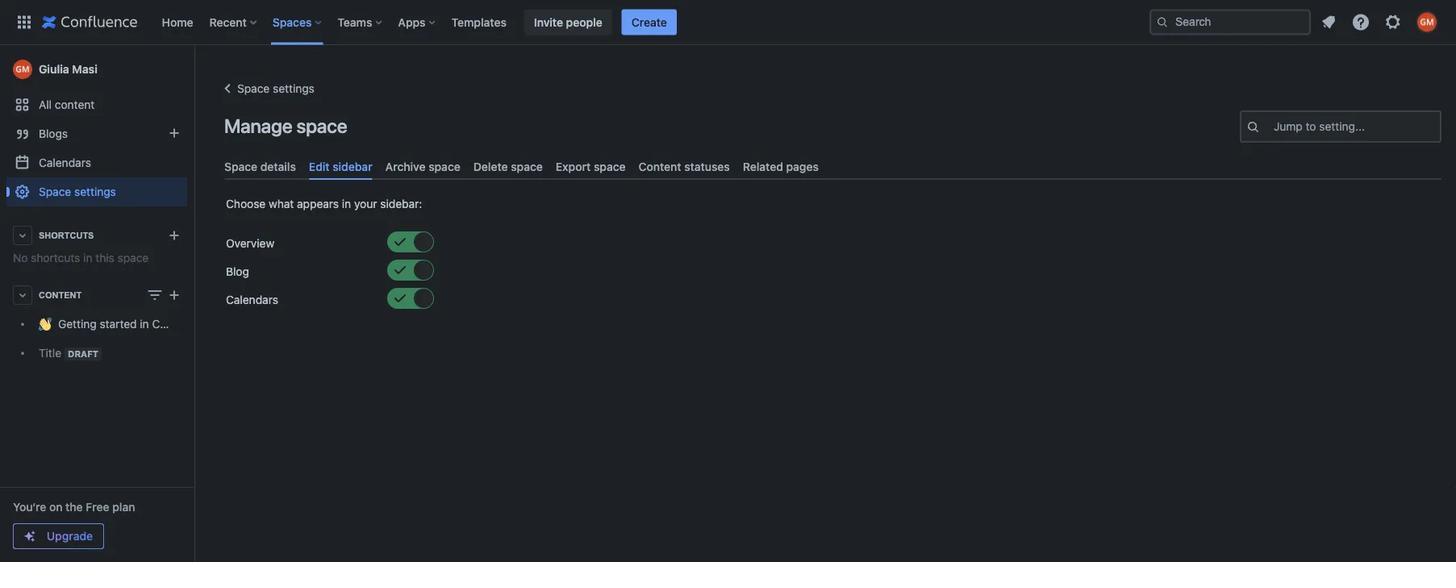 Task type: describe. For each thing, give the bounding box(es) containing it.
people
[[566, 15, 603, 29]]

in for no shortcuts in this space
[[83, 251, 92, 265]]

giulia
[[39, 63, 69, 76]]

1 vertical spatial space settings link
[[6, 178, 187, 207]]

delete space link
[[467, 153, 549, 180]]

choose
[[226, 197, 266, 211]]

export space link
[[549, 153, 632, 180]]

recent button
[[205, 9, 263, 35]]

blogs
[[39, 127, 68, 140]]

confluence
[[152, 317, 212, 331]]

related
[[743, 160, 783, 173]]

invite people
[[534, 15, 603, 29]]

setting...
[[1320, 120, 1365, 133]]

edit sidebar
[[309, 160, 373, 173]]

calendars inside space element
[[39, 156, 91, 169]]

settings icon image
[[1384, 13, 1403, 32]]

archive space link
[[379, 153, 467, 180]]

space inside space details link
[[224, 160, 258, 173]]

small image for calendars
[[415, 292, 428, 305]]

content statuses link
[[632, 153, 737, 180]]

small image for blog
[[415, 264, 428, 277]]

tab list containing space details
[[218, 153, 1448, 180]]

masi
[[72, 63, 98, 76]]

content for content
[[39, 290, 82, 300]]

free
[[86, 501, 109, 514]]

1 horizontal spatial settings
[[273, 82, 315, 95]]

export
[[556, 160, 591, 173]]

blogs link
[[6, 119, 187, 148]]

getting
[[58, 317, 97, 331]]

your
[[354, 197, 377, 211]]

0 vertical spatial space
[[237, 82, 270, 95]]

archive space
[[385, 160, 461, 173]]

spaces
[[273, 15, 312, 29]]

notification icon image
[[1319, 13, 1339, 32]]

appswitcher icon image
[[15, 13, 34, 32]]

small image for overview
[[394, 236, 407, 249]]

add shortcut image
[[165, 226, 184, 245]]

export space
[[556, 160, 626, 173]]

apps button
[[393, 9, 442, 35]]

tree inside space element
[[6, 310, 212, 368]]

teams
[[338, 15, 372, 29]]

content
[[55, 98, 95, 111]]

in for getting started in confluence
[[140, 317, 149, 331]]

title draft
[[39, 346, 99, 360]]

small image for blog
[[394, 264, 407, 277]]

shortcuts button
[[6, 221, 187, 250]]

overview
[[226, 237, 275, 250]]

pages
[[786, 160, 819, 173]]

Search field
[[1150, 9, 1311, 35]]

small image for overview
[[415, 236, 428, 249]]

delete space
[[473, 160, 543, 173]]

apps
[[398, 15, 426, 29]]

space for manage space
[[296, 115, 347, 137]]

giulia masi link
[[6, 53, 187, 86]]

space for delete space
[[511, 160, 543, 173]]

you're on the free plan
[[13, 501, 135, 514]]

0 vertical spatial space settings
[[237, 82, 315, 95]]

help icon image
[[1352, 13, 1371, 32]]

archive
[[385, 160, 426, 173]]

edit
[[309, 160, 330, 173]]

space inside space element
[[39, 185, 71, 198]]

home
[[162, 15, 193, 29]]

teams button
[[333, 9, 388, 35]]

jump to setting...
[[1274, 120, 1365, 133]]



Task type: locate. For each thing, give the bounding box(es) containing it.
sidebar:
[[380, 197, 422, 211]]

0 vertical spatial content
[[639, 160, 682, 173]]

plan
[[112, 501, 135, 514]]

tab list
[[218, 153, 1448, 180]]

edit sidebar link
[[303, 153, 379, 180]]

choose what appears in your sidebar:
[[226, 197, 422, 211]]

settings
[[273, 82, 315, 95], [74, 185, 116, 198]]

0 vertical spatial small image
[[415, 236, 428, 249]]

started
[[100, 317, 137, 331]]

tree
[[6, 310, 212, 368]]

banner containing home
[[0, 0, 1456, 45]]

1 vertical spatial in
[[83, 251, 92, 265]]

space right this
[[117, 251, 149, 265]]

you're
[[13, 501, 46, 514]]

invite people button
[[524, 9, 612, 35]]

2 vertical spatial in
[[140, 317, 149, 331]]

recent
[[209, 15, 247, 29]]

2 horizontal spatial in
[[342, 197, 351, 211]]

3 small image from the top
[[415, 292, 428, 305]]

space right the delete
[[511, 160, 543, 173]]

content inside tab list
[[639, 160, 682, 173]]

this
[[95, 251, 114, 265]]

space
[[296, 115, 347, 137], [429, 160, 461, 173], [511, 160, 543, 173], [594, 160, 626, 173], [117, 251, 149, 265]]

appears
[[297, 197, 339, 211]]

small image
[[394, 236, 407, 249], [394, 264, 407, 277], [394, 292, 407, 305]]

small image
[[415, 236, 428, 249], [415, 264, 428, 277], [415, 292, 428, 305]]

confluence image
[[42, 13, 138, 32], [42, 13, 138, 32]]

shortcuts
[[39, 230, 94, 240]]

space settings link
[[218, 79, 315, 98], [6, 178, 187, 207]]

giulia masi
[[39, 63, 98, 76]]

sidebar
[[333, 160, 373, 173]]

upgrade
[[47, 530, 93, 543]]

space for archive space
[[429, 160, 461, 173]]

change view image
[[145, 286, 165, 305]]

templates
[[451, 15, 507, 29]]

1 vertical spatial content
[[39, 290, 82, 300]]

1 vertical spatial space settings
[[39, 185, 116, 198]]

create link
[[622, 9, 677, 35]]

create
[[632, 15, 667, 29]]

content up the getting
[[39, 290, 82, 300]]

0 horizontal spatial settings
[[74, 185, 116, 198]]

space details
[[224, 160, 296, 173]]

space settings inside space element
[[39, 185, 116, 198]]

settings inside space element
[[74, 185, 116, 198]]

calendars link
[[6, 148, 187, 178]]

0 horizontal spatial content
[[39, 290, 82, 300]]

title
[[39, 346, 61, 360]]

space up the manage
[[237, 82, 270, 95]]

details
[[260, 160, 296, 173]]

1 horizontal spatial in
[[140, 317, 149, 331]]

global element
[[10, 0, 1147, 45]]

no shortcuts in this space
[[13, 251, 149, 265]]

manage space
[[224, 115, 347, 137]]

0 horizontal spatial space settings
[[39, 185, 116, 198]]

upgrade button
[[14, 524, 103, 549]]

search image
[[1156, 16, 1169, 29]]

home link
[[157, 9, 198, 35]]

create a page image
[[165, 286, 184, 305]]

content
[[639, 160, 682, 173], [39, 290, 82, 300]]

content button
[[6, 281, 187, 310]]

in left the your
[[342, 197, 351, 211]]

on
[[49, 501, 63, 514]]

all content link
[[6, 90, 187, 119]]

1 small image from the top
[[394, 236, 407, 249]]

content left statuses
[[639, 160, 682, 173]]

related pages
[[743, 160, 819, 173]]

space left details
[[224, 160, 258, 173]]

all content
[[39, 98, 95, 111]]

space right 'archive' at left top
[[429, 160, 461, 173]]

1 vertical spatial space
[[224, 160, 258, 173]]

content for content statuses
[[639, 160, 682, 173]]

jump
[[1274, 120, 1303, 133]]

1 vertical spatial calendars
[[226, 293, 278, 307]]

shortcuts
[[31, 251, 80, 265]]

in
[[342, 197, 351, 211], [83, 251, 92, 265], [140, 317, 149, 331]]

Search settings text field
[[1274, 119, 1277, 135]]

manage
[[224, 115, 292, 137]]

1 horizontal spatial content
[[639, 160, 682, 173]]

getting started in confluence link
[[6, 310, 212, 339]]

draft
[[68, 349, 99, 359]]

2 vertical spatial small image
[[394, 292, 407, 305]]

0 horizontal spatial calendars
[[39, 156, 91, 169]]

blog
[[226, 265, 249, 279]]

space settings
[[237, 82, 315, 95], [39, 185, 116, 198]]

0 vertical spatial settings
[[273, 82, 315, 95]]

create a blog image
[[165, 123, 184, 143]]

space right export
[[594, 160, 626, 173]]

spaces button
[[268, 9, 328, 35]]

3 small image from the top
[[394, 292, 407, 305]]

0 vertical spatial space settings link
[[218, 79, 315, 98]]

the
[[66, 501, 83, 514]]

small image for calendars
[[394, 292, 407, 305]]

space up edit
[[296, 115, 347, 137]]

1 small image from the top
[[415, 236, 428, 249]]

space
[[237, 82, 270, 95], [224, 160, 258, 173], [39, 185, 71, 198]]

getting started in confluence
[[58, 317, 212, 331]]

1 vertical spatial small image
[[415, 264, 428, 277]]

0 vertical spatial calendars
[[39, 156, 91, 169]]

to
[[1306, 120, 1316, 133]]

in left this
[[83, 251, 92, 265]]

1 horizontal spatial space settings link
[[218, 79, 315, 98]]

calendars down blogs
[[39, 156, 91, 169]]

0 vertical spatial small image
[[394, 236, 407, 249]]

calendars
[[39, 156, 91, 169], [226, 293, 278, 307]]

content inside dropdown button
[[39, 290, 82, 300]]

2 vertical spatial small image
[[415, 292, 428, 305]]

invite
[[534, 15, 563, 29]]

2 small image from the top
[[394, 264, 407, 277]]

space settings link up the manage
[[218, 79, 315, 98]]

premium image
[[23, 530, 36, 543]]

1 horizontal spatial space settings
[[237, 82, 315, 95]]

space element
[[0, 45, 212, 562]]

calendars down blog
[[226, 293, 278, 307]]

collapse sidebar image
[[176, 53, 211, 86]]

statuses
[[684, 160, 730, 173]]

space details link
[[218, 153, 303, 180]]

2 vertical spatial space
[[39, 185, 71, 198]]

delete
[[473, 160, 508, 173]]

space up "shortcuts"
[[39, 185, 71, 198]]

tree containing getting started in confluence
[[6, 310, 212, 368]]

space for export space
[[594, 160, 626, 173]]

templates link
[[447, 9, 511, 35]]

0 vertical spatial in
[[342, 197, 351, 211]]

space settings up manage space
[[237, 82, 315, 95]]

banner
[[0, 0, 1456, 45]]

0 horizontal spatial space settings link
[[6, 178, 187, 207]]

space settings link up shortcuts dropdown button
[[6, 178, 187, 207]]

all
[[39, 98, 52, 111]]

settings down calendars link
[[74, 185, 116, 198]]

no
[[13, 251, 28, 265]]

related pages link
[[737, 153, 825, 180]]

2 small image from the top
[[415, 264, 428, 277]]

settings up manage space
[[273, 82, 315, 95]]

in right started
[[140, 317, 149, 331]]

1 vertical spatial small image
[[394, 264, 407, 277]]

0 horizontal spatial in
[[83, 251, 92, 265]]

space settings down calendars link
[[39, 185, 116, 198]]

1 vertical spatial settings
[[74, 185, 116, 198]]

1 horizontal spatial calendars
[[226, 293, 278, 307]]

in inside getting started in confluence link
[[140, 317, 149, 331]]

content statuses
[[639, 160, 730, 173]]

what
[[269, 197, 294, 211]]



Task type: vqa. For each thing, say whether or not it's contained in the screenshot.
Giulia Masi link
yes



